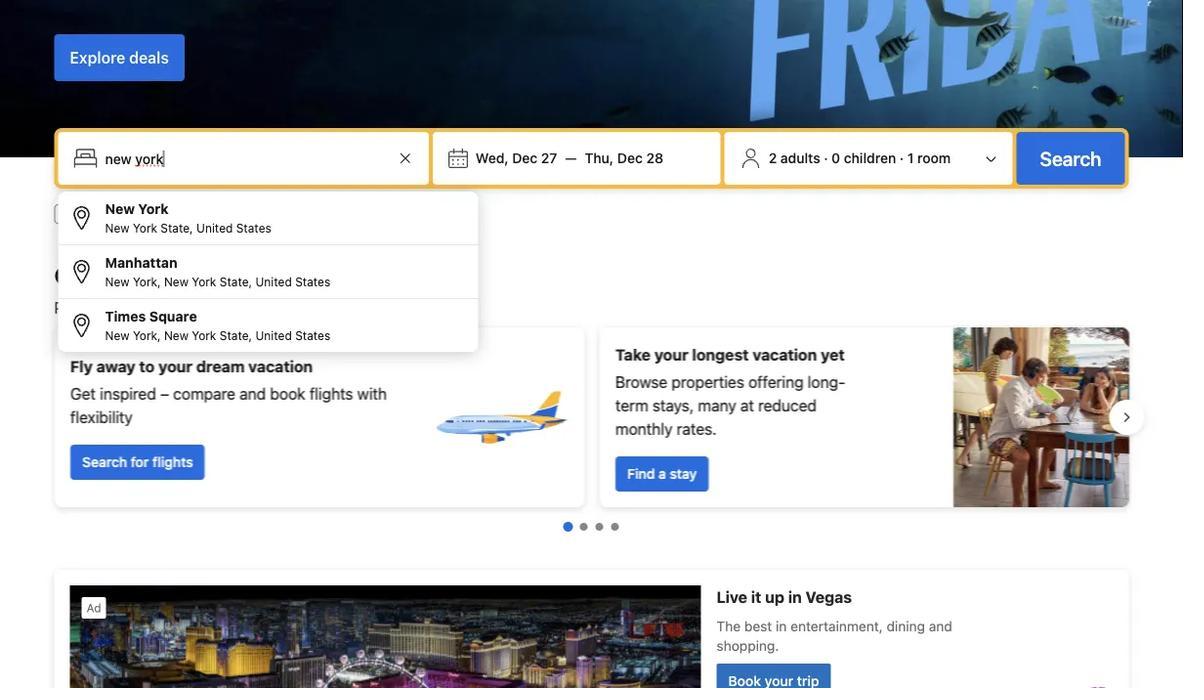 Task type: vqa. For each thing, say whether or not it's contained in the screenshot.
The 'Yet'
yes



Task type: describe. For each thing, give the bounding box(es) containing it.
progress bar inside the offers 'main content'
[[563, 522, 619, 532]]

term
[[615, 396, 648, 415]]

28
[[647, 150, 664, 166]]

i'm
[[82, 206, 101, 222]]

0
[[832, 150, 841, 166]]

compare
[[173, 385, 235, 403]]

manhattan new york, new york state, united states
[[105, 255, 331, 288]]

for right looking at the top
[[329, 206, 347, 222]]

2 dec from the left
[[618, 150, 643, 166]]

inspired
[[99, 385, 156, 403]]

longest
[[692, 346, 749, 364]]

explore deals link
[[54, 34, 185, 81]]

times square new york, new york state, united states
[[105, 308, 331, 342]]

new york new york state, united states
[[105, 201, 272, 235]]

states inside the manhattan new york, new york state, united states
[[295, 275, 331, 288]]

fly away to your dream vacation image
[[432, 349, 568, 486]]

take your longest vacation yet image
[[953, 327, 1129, 507]]

state, inside times square new york, new york state, united states
[[220, 328, 252, 342]]

manhattan
[[105, 255, 178, 271]]

flexibility
[[70, 408, 132, 427]]

1
[[908, 150, 914, 166]]

take your longest vacation yet browse properties offering long- term stays, many at reduced monthly rates.
[[615, 346, 845, 438]]

rates.
[[677, 420, 717, 438]]

offers
[[54, 260, 125, 293]]

your inside fly away to your dream vacation get inspired – compare and book flights with flexibility
[[158, 357, 192, 376]]

for inside region
[[130, 454, 148, 470]]

dream
[[196, 357, 244, 376]]

get
[[70, 385, 95, 403]]

looking
[[280, 206, 326, 222]]

—
[[565, 150, 577, 166]]

thu, dec 28 button
[[577, 141, 672, 176]]

Where are you going? field
[[97, 141, 394, 176]]

you
[[343, 299, 369, 317]]

search for search
[[1041, 147, 1102, 170]]

many
[[698, 396, 736, 415]]

monthly
[[615, 420, 672, 438]]

a
[[658, 466, 666, 482]]

search for flights link
[[70, 445, 204, 480]]

adults
[[781, 150, 821, 166]]

deals
[[129, 48, 169, 67]]

to
[[139, 357, 154, 376]]

find a stay
[[627, 466, 697, 482]]

i'm
[[257, 206, 276, 222]]

offers promotions, deals, and special offers for you
[[54, 260, 369, 317]]

book
[[270, 385, 305, 403]]

offers main content
[[39, 260, 1145, 688]]

for inside "offers promotions, deals, and special offers for you"
[[319, 299, 339, 317]]

reduced
[[758, 396, 817, 415]]

special
[[220, 299, 270, 317]]

advertisement region
[[54, 570, 1129, 688]]

fly
[[70, 357, 92, 376]]

york, inside times square new york, new york state, united states
[[133, 328, 161, 342]]

1 · from the left
[[824, 150, 828, 166]]

states inside times square new york, new york state, united states
[[295, 328, 331, 342]]



Task type: locate. For each thing, give the bounding box(es) containing it.
find a stay link
[[615, 456, 708, 492]]

state, right "traveling"
[[161, 221, 193, 235]]

long-
[[808, 373, 845, 391]]

traveling
[[105, 206, 159, 222]]

thu,
[[585, 150, 614, 166]]

i'm traveling for work
[[82, 206, 214, 222]]

· left 1
[[900, 150, 904, 166]]

vacation up offering
[[752, 346, 817, 364]]

children
[[844, 150, 897, 166]]

0 vertical spatial state,
[[161, 221, 193, 235]]

states down "offers"
[[295, 328, 331, 342]]

–
[[160, 385, 169, 403]]

dec
[[512, 150, 538, 166], [618, 150, 643, 166]]

1 vertical spatial state,
[[220, 275, 252, 288]]

i'm looking for flights
[[257, 206, 390, 222]]

united
[[197, 221, 233, 235], [256, 275, 292, 288], [256, 328, 292, 342]]

times
[[105, 308, 146, 325]]

for down "flexibility"
[[130, 454, 148, 470]]

wed, dec 27 — thu, dec 28
[[476, 150, 664, 166]]

vacation up the "book"
[[248, 357, 313, 376]]

your right to
[[158, 357, 192, 376]]

at
[[740, 396, 754, 415]]

properties
[[672, 373, 744, 391]]

square
[[149, 308, 197, 325]]

0 vertical spatial flights
[[351, 206, 390, 222]]

your inside take your longest vacation yet browse properties offering long- term stays, many at reduced monthly rates.
[[654, 346, 688, 364]]

2 · from the left
[[900, 150, 904, 166]]

1 horizontal spatial dec
[[618, 150, 643, 166]]

york left work
[[138, 201, 169, 217]]

0 horizontal spatial and
[[190, 299, 216, 317]]

with
[[357, 385, 387, 403]]

dec left the 27
[[512, 150, 538, 166]]

united inside new york new york state, united states
[[197, 221, 233, 235]]

explore
[[70, 48, 125, 67]]

·
[[824, 150, 828, 166], [900, 150, 904, 166]]

region
[[39, 320, 1145, 515]]

state, down special
[[220, 328, 252, 342]]

1 vertical spatial flights
[[309, 385, 353, 403]]

0 horizontal spatial ·
[[824, 150, 828, 166]]

fly away to your dream vacation get inspired – compare and book flights with flexibility
[[70, 357, 387, 427]]

wed,
[[476, 150, 509, 166]]

your right the take
[[654, 346, 688, 364]]

for
[[162, 206, 180, 222], [329, 206, 347, 222], [319, 299, 339, 317], [130, 454, 148, 470]]

0 vertical spatial states
[[236, 221, 272, 235]]

search for flights
[[82, 454, 193, 470]]

search
[[1041, 147, 1102, 170], [82, 454, 127, 470]]

0 horizontal spatial search
[[82, 454, 127, 470]]

state, inside new york new york state, united states
[[161, 221, 193, 235]]

stays,
[[652, 396, 694, 415]]

2 vertical spatial united
[[256, 328, 292, 342]]

and
[[190, 299, 216, 317], [239, 385, 266, 403]]

room
[[918, 150, 951, 166]]

2 york, from the top
[[133, 328, 161, 342]]

york up dream on the bottom of the page
[[192, 328, 216, 342]]

1 horizontal spatial ·
[[900, 150, 904, 166]]

1 vertical spatial york,
[[133, 328, 161, 342]]

vacation inside take your longest vacation yet browse properties offering long- term stays, many at reduced monthly rates.
[[752, 346, 817, 364]]

2
[[769, 150, 777, 166]]

flights down the –
[[152, 454, 193, 470]]

promotions,
[[54, 299, 139, 317]]

search inside the offers 'main content'
[[82, 454, 127, 470]]

york up manhattan
[[133, 221, 157, 235]]

york inside times square new york, new york state, united states
[[192, 328, 216, 342]]

your
[[654, 346, 688, 364], [158, 357, 192, 376]]

2 adults · 0 children · 1 room button
[[733, 140, 1005, 177]]

for left work
[[162, 206, 180, 222]]

0 vertical spatial united
[[197, 221, 233, 235]]

states
[[236, 221, 272, 235], [295, 275, 331, 288], [295, 328, 331, 342]]

1 horizontal spatial and
[[239, 385, 266, 403]]

united up "offers"
[[256, 275, 292, 288]]

united inside the manhattan new york, new york state, united states
[[256, 275, 292, 288]]

flights left with
[[309, 385, 353, 403]]

1 horizontal spatial vacation
[[752, 346, 817, 364]]

explore deals
[[70, 48, 169, 67]]

york inside the manhattan new york, new york state, united states
[[192, 275, 216, 288]]

and right the deals,
[[190, 299, 216, 317]]

1 vertical spatial search
[[82, 454, 127, 470]]

states inside new york new york state, united states
[[236, 221, 272, 235]]

browse
[[615, 373, 667, 391]]

· left 0
[[824, 150, 828, 166]]

flights right looking at the top
[[351, 206, 390, 222]]

states up "offers"
[[295, 275, 331, 288]]

27
[[541, 150, 558, 166]]

group containing new york
[[58, 192, 478, 352]]

state, up special
[[220, 275, 252, 288]]

flights
[[351, 206, 390, 222], [309, 385, 353, 403], [152, 454, 193, 470]]

search for search for flights
[[82, 454, 127, 470]]

and inside fly away to your dream vacation get inspired – compare and book flights with flexibility
[[239, 385, 266, 403]]

group
[[58, 192, 478, 352]]

states left looking at the top
[[236, 221, 272, 235]]

york, inside the manhattan new york, new york state, united states
[[133, 275, 161, 288]]

united inside times square new york, new york state, united states
[[256, 328, 292, 342]]

2 vertical spatial flights
[[152, 454, 193, 470]]

0 horizontal spatial vacation
[[248, 357, 313, 376]]

1 horizontal spatial search
[[1041, 147, 1102, 170]]

offers
[[274, 299, 315, 317]]

york up times square new york, new york state, united states
[[192, 275, 216, 288]]

2 vertical spatial state,
[[220, 328, 252, 342]]

0 vertical spatial search
[[1041, 147, 1102, 170]]

dec left 28
[[618, 150, 643, 166]]

1 york, from the top
[[133, 275, 161, 288]]

region containing take your longest vacation yet
[[39, 320, 1145, 515]]

progress bar
[[563, 522, 619, 532]]

0 vertical spatial york,
[[133, 275, 161, 288]]

deals,
[[143, 299, 186, 317]]

0 horizontal spatial dec
[[512, 150, 538, 166]]

2 vertical spatial states
[[295, 328, 331, 342]]

flights inside fly away to your dream vacation get inspired – compare and book flights with flexibility
[[309, 385, 353, 403]]

vacation inside fly away to your dream vacation get inspired – compare and book flights with flexibility
[[248, 357, 313, 376]]

yet
[[821, 346, 845, 364]]

york,
[[133, 275, 161, 288], [133, 328, 161, 342]]

0 horizontal spatial your
[[158, 357, 192, 376]]

united up the manhattan new york, new york state, united states
[[197, 221, 233, 235]]

find
[[627, 466, 655, 482]]

and inside "offers promotions, deals, and special offers for you"
[[190, 299, 216, 317]]

new
[[105, 201, 135, 217], [105, 221, 130, 235], [105, 275, 130, 288], [164, 275, 189, 288], [105, 328, 130, 342], [164, 328, 189, 342]]

offering
[[748, 373, 803, 391]]

state,
[[161, 221, 193, 235], [220, 275, 252, 288], [220, 328, 252, 342]]

search button
[[1017, 132, 1126, 185]]

vacation
[[752, 346, 817, 364], [248, 357, 313, 376]]

united down "offers"
[[256, 328, 292, 342]]

york
[[138, 201, 169, 217], [133, 221, 157, 235], [192, 275, 216, 288], [192, 328, 216, 342]]

1 dec from the left
[[512, 150, 538, 166]]

1 vertical spatial and
[[239, 385, 266, 403]]

wed, dec 27 button
[[468, 141, 565, 176]]

take
[[615, 346, 650, 364]]

work
[[184, 206, 214, 222]]

2 adults · 0 children · 1 room
[[769, 150, 951, 166]]

0 vertical spatial and
[[190, 299, 216, 317]]

stay
[[670, 466, 697, 482]]

1 horizontal spatial your
[[654, 346, 688, 364]]

york, down times
[[133, 328, 161, 342]]

search inside button
[[1041, 147, 1102, 170]]

away
[[96, 357, 135, 376]]

new york option
[[58, 192, 478, 245]]

york, down manhattan
[[133, 275, 161, 288]]

for left you
[[319, 299, 339, 317]]

1 vertical spatial united
[[256, 275, 292, 288]]

1 vertical spatial states
[[295, 275, 331, 288]]

state, inside the manhattan new york, new york state, united states
[[220, 275, 252, 288]]

and left the "book"
[[239, 385, 266, 403]]



